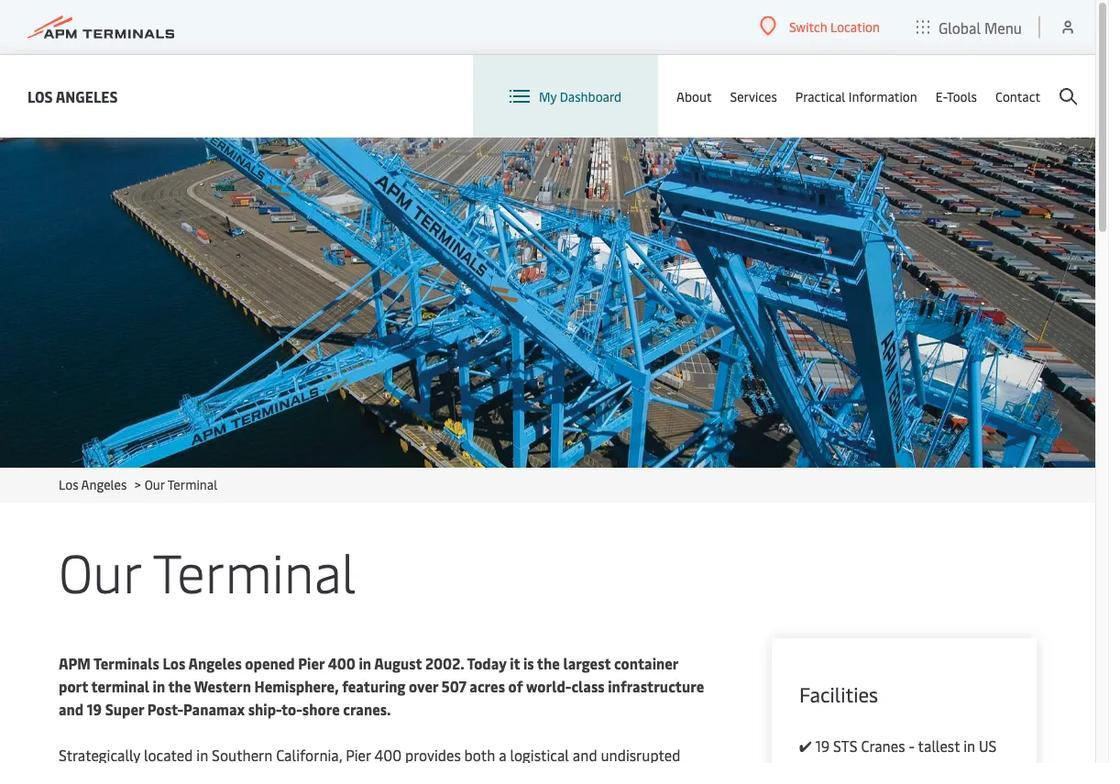 Task type: vqa. For each thing, say whether or not it's contained in the screenshot.
Angeles
yes



Task type: locate. For each thing, give the bounding box(es) containing it.
in left "us"
[[964, 736, 976, 756]]

tallest
[[919, 736, 961, 756]]

2 vertical spatial angeles
[[188, 654, 242, 673]]

services
[[731, 88, 778, 105]]

class
[[572, 677, 605, 696]]

2 horizontal spatial los
[[163, 654, 186, 673]]

switch location
[[790, 17, 881, 35]]

western
[[194, 677, 251, 696]]

cranes
[[862, 736, 906, 756]]

1 horizontal spatial los
[[59, 476, 79, 493]]

0 vertical spatial our
[[145, 476, 165, 493]]

in up post-
[[153, 677, 165, 696]]

switch
[[790, 17, 828, 35]]

>
[[135, 476, 141, 493]]

global menu button
[[899, 0, 1041, 55]]

super
[[105, 699, 144, 719]]

los angeles > our terminal
[[59, 476, 218, 493]]

contact
[[996, 88, 1041, 105]]

0 vertical spatial the
[[537, 654, 560, 673]]

pier
[[298, 654, 325, 673]]

the up post-
[[168, 677, 191, 696]]

los
[[28, 86, 53, 106], [59, 476, 79, 493], [163, 654, 186, 673]]

facilities
[[800, 681, 879, 708]]

19 right and
[[87, 699, 102, 719]]

angeles for los angeles > our terminal
[[81, 476, 127, 493]]

0 horizontal spatial the
[[168, 677, 191, 696]]

the
[[537, 654, 560, 673], [168, 677, 191, 696]]

1 horizontal spatial 19
[[816, 736, 830, 756]]

✔ 19 sts cranes - tallest in us
[[800, 736, 997, 756]]

0 vertical spatial los angeles link
[[28, 85, 118, 108]]

0 horizontal spatial our
[[59, 534, 141, 606]]

2 vertical spatial los
[[163, 654, 186, 673]]

my dashboard button
[[510, 55, 622, 138]]

1 horizontal spatial our
[[145, 476, 165, 493]]

terminal
[[168, 476, 218, 493], [153, 534, 356, 606]]

acres
[[470, 677, 505, 696]]

0 horizontal spatial 19
[[87, 699, 102, 719]]

507
[[442, 677, 467, 696]]

opened
[[245, 654, 295, 673]]

los angeles link
[[28, 85, 118, 108], [59, 476, 127, 493]]

in
[[359, 654, 372, 673], [153, 677, 165, 696], [964, 736, 976, 756]]

0 horizontal spatial in
[[153, 677, 165, 696]]

my dashboard
[[539, 88, 622, 105]]

19
[[87, 699, 102, 719], [816, 736, 830, 756]]

contact button
[[996, 55, 1041, 138]]

1 vertical spatial our
[[59, 534, 141, 606]]

1 vertical spatial los
[[59, 476, 79, 493]]

0 horizontal spatial los
[[28, 86, 53, 106]]

container
[[615, 654, 679, 673]]

my
[[539, 88, 557, 105]]

2 horizontal spatial in
[[964, 736, 976, 756]]

location
[[831, 17, 881, 35]]

2002.
[[426, 654, 464, 673]]

angeles inside apm terminals los angeles opened pier 400 in august 2002. today it is the largest container port terminal in the western hemisphere, featuring over 507 acres of world-class infrastructure and 19 super post-panamax ship-to-shore cranes.
[[188, 654, 242, 673]]

our
[[145, 476, 165, 493], [59, 534, 141, 606]]

0 vertical spatial los
[[28, 86, 53, 106]]

400
[[328, 654, 356, 673]]

largest
[[564, 654, 611, 673]]

1 vertical spatial in
[[153, 677, 165, 696]]

19 right ✔
[[816, 736, 830, 756]]

used ship-to-shore (sts) cranes in north america image
[[0, 138, 1096, 468]]

19 inside apm terminals los angeles opened pier 400 in august 2002. today it is the largest container port terminal in the western hemisphere, featuring over 507 acres of world-class infrastructure and 19 super post-panamax ship-to-shore cranes.
[[87, 699, 102, 719]]

0 vertical spatial 19
[[87, 699, 102, 719]]

angeles
[[56, 86, 118, 106], [81, 476, 127, 493], [188, 654, 242, 673]]

0 vertical spatial in
[[359, 654, 372, 673]]

e-tools button
[[936, 55, 978, 138]]

information
[[849, 88, 918, 105]]

tools
[[948, 88, 978, 105]]

0 vertical spatial angeles
[[56, 86, 118, 106]]

1 vertical spatial angeles
[[81, 476, 127, 493]]

to-
[[282, 699, 303, 719]]

practical information button
[[796, 55, 918, 138]]

us
[[980, 736, 997, 756]]

our terminal
[[59, 534, 356, 606]]

the right is
[[537, 654, 560, 673]]

infrastructure
[[608, 677, 705, 696]]

in right 400
[[359, 654, 372, 673]]



Task type: describe. For each thing, give the bounding box(es) containing it.
2 vertical spatial in
[[964, 736, 976, 756]]

august
[[374, 654, 422, 673]]

1 horizontal spatial the
[[537, 654, 560, 673]]

angeles for los angeles
[[56, 86, 118, 106]]

services button
[[731, 55, 778, 138]]

sts
[[834, 736, 858, 756]]

featuring
[[342, 677, 406, 696]]

1 vertical spatial 19
[[816, 736, 830, 756]]

hemisphere,
[[255, 677, 339, 696]]

los for los angeles > our terminal
[[59, 476, 79, 493]]

cranes.
[[343, 699, 391, 719]]

ship-
[[248, 699, 282, 719]]

panamax
[[184, 699, 245, 719]]

terminal
[[91, 677, 150, 696]]

shore
[[303, 699, 340, 719]]

1 vertical spatial los angeles link
[[59, 476, 127, 493]]

-
[[909, 736, 916, 756]]

e-tools
[[936, 88, 978, 105]]

los angeles
[[28, 86, 118, 106]]

it
[[510, 654, 520, 673]]

0 vertical spatial terminal
[[168, 476, 218, 493]]

los for los angeles
[[28, 86, 53, 106]]

is
[[524, 654, 534, 673]]

dashboard
[[560, 88, 622, 105]]

today
[[467, 654, 507, 673]]

practical information
[[796, 88, 918, 105]]

and
[[59, 699, 84, 719]]

port
[[59, 677, 88, 696]]

terminals
[[94, 654, 159, 673]]

switch location button
[[760, 16, 881, 36]]

apm terminals los angeles opened pier 400 in august 2002. today it is the largest container port terminal in the western hemisphere, featuring over 507 acres of world-class infrastructure and 19 super post-panamax ship-to-shore cranes.
[[59, 654, 705, 719]]

1 vertical spatial the
[[168, 677, 191, 696]]

of
[[509, 677, 523, 696]]

e-
[[936, 88, 948, 105]]

✔
[[800, 736, 812, 756]]

menu
[[985, 17, 1023, 37]]

world-
[[526, 677, 572, 696]]

post-
[[147, 699, 184, 719]]

global
[[939, 17, 982, 37]]

about
[[677, 88, 712, 105]]

over
[[409, 677, 439, 696]]

1 horizontal spatial in
[[359, 654, 372, 673]]

about button
[[677, 55, 712, 138]]

1 vertical spatial terminal
[[153, 534, 356, 606]]

global menu
[[939, 17, 1023, 37]]

los inside apm terminals los angeles opened pier 400 in august 2002. today it is the largest container port terminal in the western hemisphere, featuring over 507 acres of world-class infrastructure and 19 super post-panamax ship-to-shore cranes.
[[163, 654, 186, 673]]

apm
[[59, 654, 91, 673]]

practical
[[796, 88, 846, 105]]



